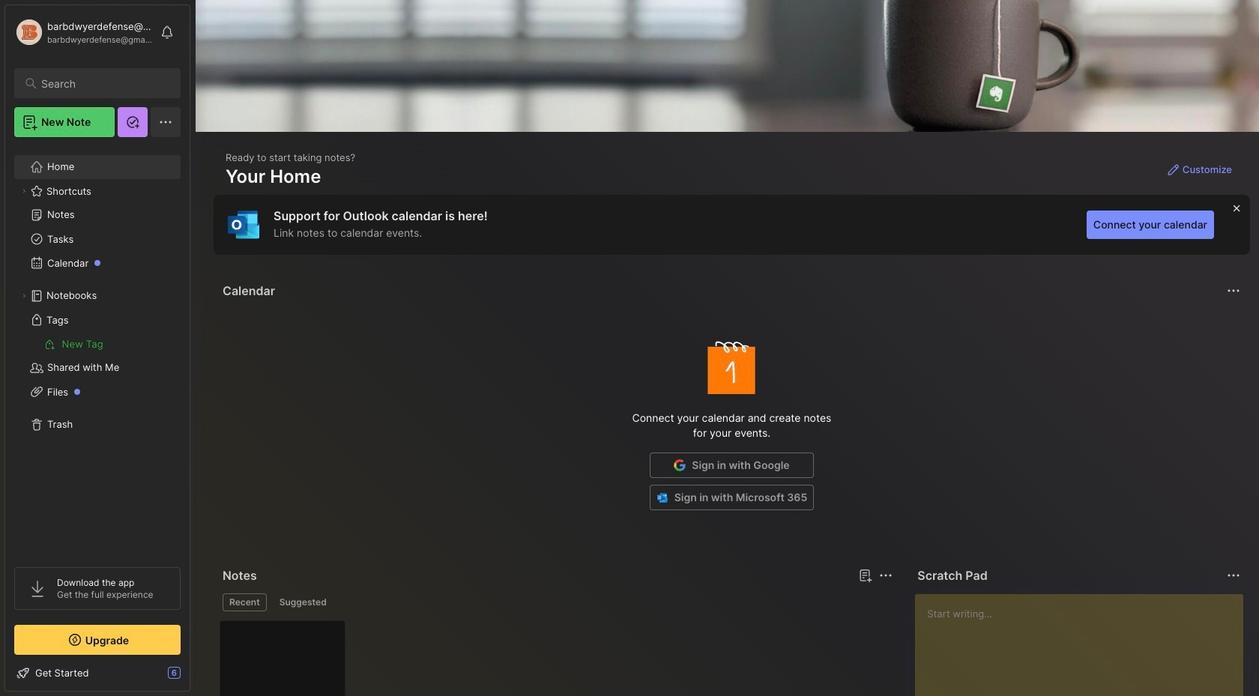 Task type: describe. For each thing, give the bounding box(es) containing it.
tree inside 'main' element
[[5, 146, 190, 554]]

2 tab from the left
[[273, 594, 333, 612]]

click to collapse image
[[189, 669, 201, 687]]

Start writing… text field
[[927, 594, 1243, 696]]

more actions image
[[877, 567, 895, 585]]

none search field inside 'main' element
[[41, 74, 167, 92]]



Task type: locate. For each thing, give the bounding box(es) containing it.
tree
[[5, 146, 190, 554]]

0 vertical spatial more actions image
[[1225, 282, 1243, 300]]

Account field
[[14, 17, 153, 47]]

expand notebooks image
[[19, 292, 28, 301]]

1 horizontal spatial tab
[[273, 594, 333, 612]]

group inside 'tree'
[[14, 332, 180, 356]]

More actions field
[[1223, 280, 1244, 301], [876, 565, 897, 586], [1223, 565, 1244, 586]]

group
[[14, 332, 180, 356]]

1 more actions image from the top
[[1225, 282, 1243, 300]]

Search text field
[[41, 76, 167, 91]]

more actions image
[[1225, 282, 1243, 300], [1225, 567, 1243, 585]]

0 horizontal spatial tab
[[223, 594, 267, 612]]

1 tab from the left
[[223, 594, 267, 612]]

1 vertical spatial more actions image
[[1225, 567, 1243, 585]]

tab
[[223, 594, 267, 612], [273, 594, 333, 612]]

Help and Learning task checklist field
[[5, 661, 190, 685]]

2 more actions image from the top
[[1225, 567, 1243, 585]]

tab list
[[223, 594, 891, 612]]

main element
[[0, 0, 195, 696]]

None search field
[[41, 74, 167, 92]]



Task type: vqa. For each thing, say whether or not it's contained in the screenshot.
group within the Main element
yes



